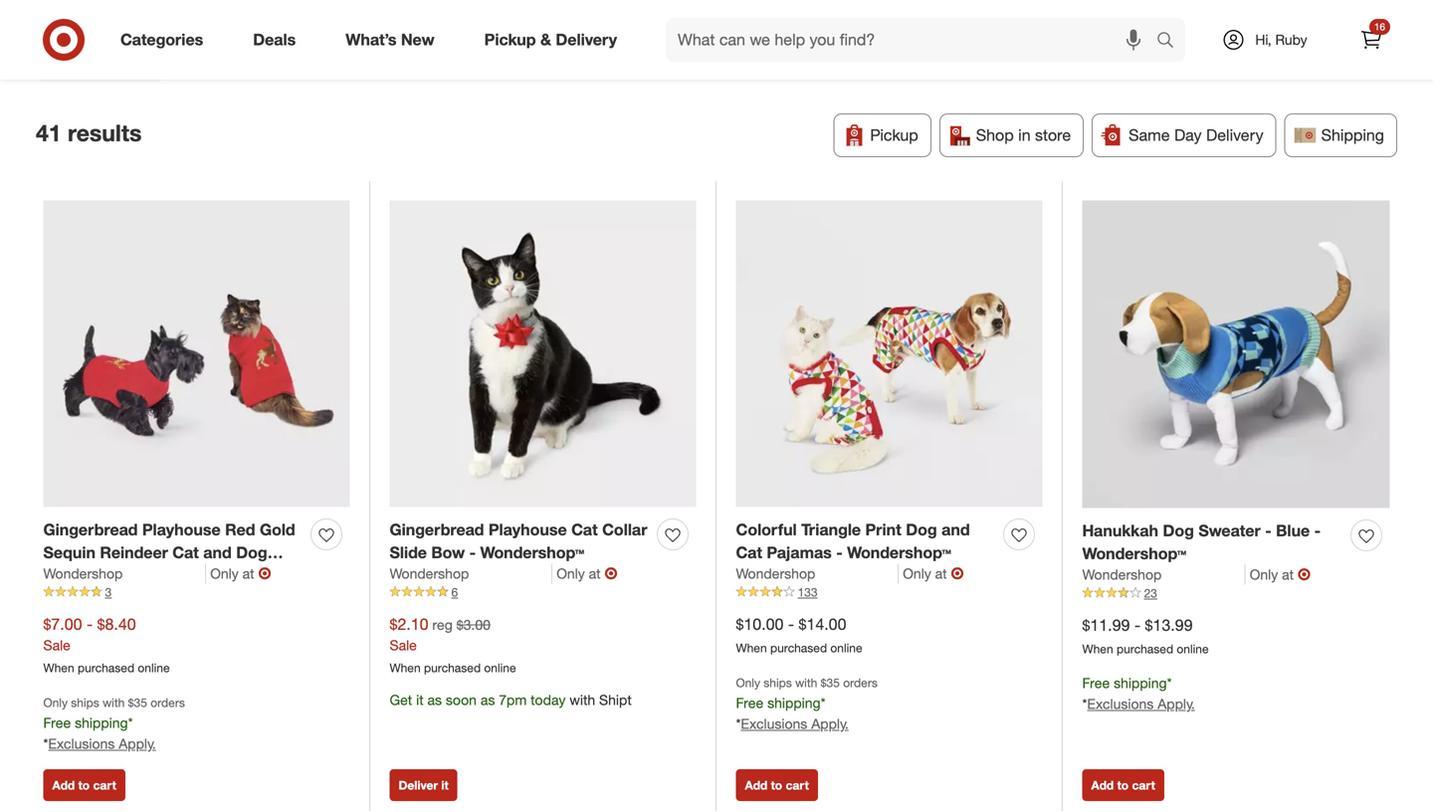 Task type: describe. For each thing, give the bounding box(es) containing it.
cart for $11.99 - $13.99
[[1132, 778, 1156, 793]]

only for sweater
[[1250, 566, 1278, 583]]

sale for $7.00
[[43, 637, 71, 654]]

when inside the $10.00 - $14.00 when purchased online
[[736, 641, 767, 656]]

search button
[[1148, 18, 1196, 66]]

pickup & delivery
[[484, 30, 617, 49]]

shipping for colorful triangle print dog and cat pajamas - wondershop™
[[768, 694, 821, 712]]

get
[[390, 691, 412, 709]]

- inside gingerbread playhouse red gold sequin reindeer cat and dog sweater - wondershop™
[[110, 566, 116, 585]]

purchased inside the $11.99 - $13.99 when purchased online
[[1117, 642, 1174, 657]]

$11.99
[[1083, 615, 1130, 635]]

delivery for pickup & delivery
[[556, 30, 617, 49]]

23
[[1144, 586, 1158, 601]]

$8.40
[[97, 614, 136, 634]]

add to cart for $11.99 - $13.99
[[1092, 778, 1156, 793]]

collar
[[602, 520, 648, 539]]

add for $11.99 - $13.99
[[1092, 778, 1114, 793]]

in
[[1018, 125, 1031, 145]]

when inside $7.00 - $8.40 sale when purchased online
[[43, 661, 74, 676]]

free for colorful triangle print dog and cat pajamas - wondershop™
[[736, 694, 764, 712]]

wondershop for gingerbread playhouse red gold sequin reindeer cat and dog sweater - wondershop™
[[43, 565, 123, 582]]

- inside "colorful triangle print dog and cat pajamas - wondershop™"
[[836, 543, 843, 562]]

shipping
[[1322, 125, 1385, 145]]

free inside free shipping * * exclusions apply.
[[1083, 674, 1110, 692]]

cat inside gingerbread playhouse red gold sequin reindeer cat and dog sweater - wondershop™
[[173, 543, 199, 562]]

shipping for gingerbread playhouse red gold sequin reindeer cat and dog sweater - wondershop™
[[75, 714, 128, 732]]

orders for $7.00 - $8.40
[[151, 695, 185, 710]]

reindeer
[[100, 543, 168, 562]]

free shipping * * exclusions apply.
[[1083, 674, 1195, 713]]

cart for $10.00 - $14.00
[[786, 778, 809, 793]]

online inside the $11.99 - $13.99 when purchased online
[[1177, 642, 1209, 657]]

- inside the $10.00 - $14.00 when purchased online
[[788, 614, 794, 634]]

categories link
[[104, 18, 228, 62]]

only for cat
[[557, 565, 585, 582]]

- inside the $11.99 - $13.99 when purchased online
[[1135, 615, 1141, 635]]

only at ¬ for -
[[1250, 565, 1311, 584]]

6 link
[[390, 584, 696, 601]]

$7.00 - $8.40 sale when purchased online
[[43, 614, 170, 676]]

when inside the $11.99 - $13.99 when purchased online
[[1083, 642, 1114, 657]]

hanukkah
[[1083, 521, 1159, 540]]

cart for $7.00 - $8.40
[[93, 778, 116, 793]]

gingerbread for bow
[[390, 520, 484, 539]]

$35 for $10.00 - $14.00
[[821, 675, 840, 690]]

today
[[531, 691, 566, 709]]

sequin
[[43, 543, 96, 562]]

orders for $10.00 - $14.00
[[843, 675, 878, 690]]

blue
[[1276, 521, 1310, 540]]

ruby
[[1276, 31, 1308, 48]]

wondershop button
[[36, 38, 165, 82]]

pajamas
[[767, 543, 832, 562]]

online inside $7.00 - $8.40 sale when purchased online
[[138, 661, 170, 676]]

deliver
[[399, 778, 438, 793]]

what's new
[[346, 30, 435, 49]]

7pm
[[499, 691, 527, 709]]

add for $10.00 - $14.00
[[745, 778, 768, 793]]

purchased inside $2.10 reg $3.00 sale when purchased online
[[424, 661, 481, 676]]

apply. for colorful triangle print dog and cat pajamas - wondershop™
[[811, 715, 849, 733]]

16 link
[[1350, 18, 1394, 62]]

and inside "colorful triangle print dog and cat pajamas - wondershop™"
[[942, 520, 970, 539]]

playhouse for and
[[142, 520, 221, 539]]

at for -
[[1282, 566, 1294, 583]]

$2.10 reg $3.00 sale when purchased online
[[390, 614, 516, 676]]

deliver it
[[399, 778, 449, 793]]

23 link
[[1083, 585, 1390, 602]]

What can we help you find? suggestions appear below search field
[[666, 18, 1162, 62]]

it for deliver
[[441, 778, 449, 793]]

$13.99
[[1145, 615, 1193, 635]]

deliver it button
[[390, 769, 458, 801]]

wondershop for hanukkah dog sweater - blue - wondershop™
[[1083, 566, 1162, 583]]

41 results
[[36, 119, 142, 147]]

add to cart for $10.00 - $14.00
[[745, 778, 809, 793]]

dog inside hanukkah dog sweater - blue - wondershop™
[[1163, 521, 1194, 540]]

16
[[1375, 20, 1386, 33]]

at for gold
[[243, 565, 254, 582]]

2 as from the left
[[481, 691, 495, 709]]

dog inside gingerbread playhouse red gold sequin reindeer cat and dog sweater - wondershop™
[[236, 543, 267, 562]]

to for $11.99 - $13.99
[[1117, 778, 1129, 793]]

133
[[798, 585, 818, 600]]

3 link
[[43, 584, 350, 601]]

gingerbread playhouse cat collar slide bow - wondershop™
[[390, 520, 648, 562]]

wondershop for gingerbread playhouse cat collar slide bow - wondershop™
[[390, 565, 469, 582]]

gingerbread for reindeer
[[43, 520, 138, 539]]

playhouse for wondershop™
[[489, 520, 567, 539]]

6
[[451, 585, 458, 600]]

triangle
[[801, 520, 861, 539]]

add to cart button for $7.00 - $8.40
[[43, 769, 125, 801]]

sweater inside hanukkah dog sweater - blue - wondershop™
[[1199, 521, 1261, 540]]

only at ¬ for collar
[[557, 564, 618, 583]]

same
[[1129, 125, 1170, 145]]

hi,
[[1256, 31, 1272, 48]]

same day delivery
[[1129, 125, 1264, 145]]

$7.00
[[43, 614, 82, 634]]

wondershop link for -
[[390, 564, 553, 584]]

wondershop™ inside gingerbread playhouse red gold sequin reindeer cat and dog sweater - wondershop™
[[121, 566, 225, 585]]

wondershop link for cat
[[43, 564, 206, 584]]

- inside gingerbread playhouse cat collar slide bow - wondershop™
[[469, 543, 476, 562]]

deals link
[[236, 18, 321, 62]]

dog inside "colorful triangle print dog and cat pajamas - wondershop™"
[[906, 520, 937, 539]]

gold
[[260, 520, 295, 539]]

search
[[1148, 32, 1196, 51]]

print
[[866, 520, 902, 539]]

at for dog
[[935, 565, 947, 582]]

only for print
[[903, 565, 931, 582]]

add to cart button for $10.00 - $14.00
[[736, 769, 818, 801]]

¬ for gingerbread playhouse cat collar slide bow - wondershop™
[[605, 564, 618, 583]]

shipping button
[[1285, 113, 1398, 157]]

gingerbread playhouse red gold sequin reindeer cat and dog sweater - wondershop™
[[43, 520, 295, 585]]

hanukkah dog sweater - blue - wondershop™
[[1083, 521, 1321, 563]]



Task type: vqa. For each thing, say whether or not it's contained in the screenshot.
the colorful triangle print dog and cat pajamas - wondershop™ image
yes



Task type: locate. For each thing, give the bounding box(es) containing it.
wondershop™ down print
[[847, 543, 952, 562]]

wondershop down pajamas
[[736, 565, 816, 582]]

gingerbread inside gingerbread playhouse cat collar slide bow - wondershop™
[[390, 520, 484, 539]]

0 horizontal spatial sweater
[[43, 566, 105, 585]]

1 vertical spatial apply.
[[811, 715, 849, 733]]

at up the 133 link
[[935, 565, 947, 582]]

cat inside gingerbread playhouse cat collar slide bow - wondershop™
[[572, 520, 598, 539]]

delivery
[[556, 30, 617, 49], [1206, 125, 1264, 145]]

1 vertical spatial pickup
[[870, 125, 919, 145]]

cat down colorful
[[736, 543, 763, 562]]

1 vertical spatial ships
[[71, 695, 99, 710]]

1 vertical spatial sweater
[[43, 566, 105, 585]]

only ships with $35 orders free shipping * * exclusions apply. for $7.00 - $8.40
[[43, 695, 185, 753]]

0 vertical spatial ships
[[764, 675, 792, 690]]

wondershop™ down reindeer
[[121, 566, 225, 585]]

1 horizontal spatial cat
[[572, 520, 598, 539]]

shop in store button
[[939, 113, 1084, 157]]

2 horizontal spatial dog
[[1163, 521, 1194, 540]]

0 vertical spatial exclusions apply. link
[[1087, 695, 1195, 713]]

gingerbread inside gingerbread playhouse red gold sequin reindeer cat and dog sweater - wondershop™
[[43, 520, 138, 539]]

¬ down 'gold'
[[258, 564, 271, 583]]

only up 3 link
[[210, 565, 239, 582]]

same day delivery button
[[1092, 113, 1277, 157]]

*
[[1167, 674, 1172, 692], [821, 694, 826, 712], [1083, 695, 1087, 713], [128, 714, 133, 732], [736, 715, 741, 733], [43, 735, 48, 753]]

1 horizontal spatial shipping
[[768, 694, 821, 712]]

¬ down 'collar'
[[605, 564, 618, 583]]

0 horizontal spatial with
[[103, 695, 125, 710]]

ships for $10.00 - $14.00
[[764, 675, 792, 690]]

2 cart from the left
[[786, 778, 809, 793]]

3 add from the left
[[1092, 778, 1114, 793]]

delivery for same day delivery
[[1206, 125, 1264, 145]]

$2.10
[[390, 614, 429, 634]]

1 vertical spatial exclusions
[[741, 715, 808, 733]]

1 vertical spatial free
[[736, 694, 764, 712]]

sweater up the "23" link
[[1199, 521, 1261, 540]]

2 horizontal spatial add to cart button
[[1083, 769, 1165, 801]]

¬ for colorful triangle print dog and cat pajamas - wondershop™
[[951, 564, 964, 583]]

only ships with $35 orders free shipping * * exclusions apply. for $10.00 - $14.00
[[736, 675, 878, 733]]

wondershop link down reindeer
[[43, 564, 206, 584]]

sale inside $7.00 - $8.40 sale when purchased online
[[43, 637, 71, 654]]

1 horizontal spatial dog
[[906, 520, 937, 539]]

shipping down the $11.99 - $13.99 when purchased online
[[1114, 674, 1167, 692]]

purchased inside the $10.00 - $14.00 when purchased online
[[770, 641, 827, 656]]

when inside $2.10 reg $3.00 sale when purchased online
[[390, 661, 421, 676]]

¬ for gingerbread playhouse red gold sequin reindeer cat and dog sweater - wondershop™
[[258, 564, 271, 583]]

and inside gingerbread playhouse red gold sequin reindeer cat and dog sweater - wondershop™
[[203, 543, 232, 562]]

1 vertical spatial and
[[203, 543, 232, 562]]

1 horizontal spatial exclusions
[[741, 715, 808, 733]]

wondershop™
[[480, 543, 585, 562], [847, 543, 952, 562], [1083, 544, 1187, 563], [121, 566, 225, 585]]

0 horizontal spatial and
[[203, 543, 232, 562]]

0 horizontal spatial add to cart
[[52, 778, 116, 793]]

1 cart from the left
[[93, 778, 116, 793]]

2 vertical spatial shipping
[[75, 714, 128, 732]]

online down 3 link
[[138, 661, 170, 676]]

1 horizontal spatial it
[[441, 778, 449, 793]]

2 horizontal spatial exclusions apply. link
[[1087, 695, 1195, 713]]

$10.00 - $14.00 when purchased online
[[736, 614, 863, 656]]

results
[[68, 119, 142, 147]]

1 horizontal spatial to
[[771, 778, 783, 793]]

free down $10.00
[[736, 694, 764, 712]]

3 add to cart from the left
[[1092, 778, 1156, 793]]

purchased down $14.00
[[770, 641, 827, 656]]

red
[[225, 520, 255, 539]]

cat
[[572, 520, 598, 539], [173, 543, 199, 562], [736, 543, 763, 562]]

cart
[[93, 778, 116, 793], [786, 778, 809, 793], [1132, 778, 1156, 793]]

0 horizontal spatial playhouse
[[142, 520, 221, 539]]

pickup inside 'link'
[[484, 30, 536, 49]]

1 gingerbread from the left
[[43, 520, 138, 539]]

1 horizontal spatial $35
[[821, 675, 840, 690]]

0 horizontal spatial $35
[[128, 695, 147, 710]]

0 horizontal spatial exclusions apply. link
[[48, 735, 156, 753]]

wondershop™ inside "colorful triangle print dog and cat pajamas - wondershop™"
[[847, 543, 952, 562]]

only at ¬ for dog
[[903, 564, 964, 583]]

exclusions for gingerbread playhouse red gold sequin reindeer cat and dog sweater - wondershop™
[[48, 735, 115, 753]]

2 horizontal spatial add to cart
[[1092, 778, 1156, 793]]

0 horizontal spatial add to cart button
[[43, 769, 125, 801]]

exclusions apply. link down $7.00 - $8.40 sale when purchased online
[[48, 735, 156, 753]]

cat up 3 link
[[173, 543, 199, 562]]

apply. for gingerbread playhouse red gold sequin reindeer cat and dog sweater - wondershop™
[[119, 735, 156, 753]]

0 vertical spatial sweater
[[1199, 521, 1261, 540]]

1 horizontal spatial as
[[481, 691, 495, 709]]

0 vertical spatial orders
[[843, 675, 878, 690]]

delivery right &
[[556, 30, 617, 49]]

wondershop™ inside gingerbread playhouse cat collar slide bow - wondershop™
[[480, 543, 585, 562]]

only up the "23" link
[[1250, 566, 1278, 583]]

online up get it as soon as 7pm today with shipt
[[484, 661, 516, 676]]

1 add from the left
[[52, 778, 75, 793]]

only
[[210, 565, 239, 582], [557, 565, 585, 582], [903, 565, 931, 582], [1250, 566, 1278, 583], [736, 675, 760, 690], [43, 695, 68, 710]]

gingerbread up bow at the left of the page
[[390, 520, 484, 539]]

wondershop down sequin
[[43, 565, 123, 582]]

at down red
[[243, 565, 254, 582]]

2 sale from the left
[[390, 637, 417, 654]]

- left blue
[[1265, 521, 1272, 540]]

$35 for $7.00 - $8.40
[[128, 695, 147, 710]]

what's
[[346, 30, 397, 49]]

gingerbread playhouse cat collar slide bow - wondershop™ image
[[390, 201, 696, 507], [390, 201, 696, 507]]

categories
[[120, 30, 203, 49]]

1 horizontal spatial add
[[745, 778, 768, 793]]

as left 7pm on the left bottom of the page
[[481, 691, 495, 709]]

2 add to cart from the left
[[745, 778, 809, 793]]

1 horizontal spatial only ships with $35 orders free shipping * * exclusions apply.
[[736, 675, 878, 733]]

1 horizontal spatial gingerbread
[[390, 520, 484, 539]]

only down $10.00
[[736, 675, 760, 690]]

dog right print
[[906, 520, 937, 539]]

- right blue
[[1315, 521, 1321, 540]]

dog down red
[[236, 543, 267, 562]]

orders
[[843, 675, 878, 690], [151, 695, 185, 710]]

online down $14.00
[[831, 641, 863, 656]]

1 add to cart button from the left
[[43, 769, 125, 801]]

2 vertical spatial apply.
[[119, 735, 156, 753]]

when down $11.99
[[1083, 642, 1114, 657]]

1 vertical spatial delivery
[[1206, 125, 1264, 145]]

slide
[[390, 543, 427, 562]]

deals
[[253, 30, 296, 49]]

0 horizontal spatial free
[[43, 714, 71, 732]]

1 horizontal spatial playhouse
[[489, 520, 567, 539]]

41
[[36, 119, 61, 147]]

pickup & delivery link
[[468, 18, 642, 62]]

and down red
[[203, 543, 232, 562]]

3 to from the left
[[1117, 778, 1129, 793]]

as
[[428, 691, 442, 709], [481, 691, 495, 709]]

with for gingerbread playhouse red gold sequin reindeer cat and dog sweater - wondershop™
[[103, 695, 125, 710]]

ships
[[764, 675, 792, 690], [71, 695, 99, 710]]

¬ up the 133 link
[[951, 564, 964, 583]]

0 horizontal spatial apply.
[[119, 735, 156, 753]]

0 horizontal spatial cart
[[93, 778, 116, 793]]

dog right hanukkah
[[1163, 521, 1194, 540]]

online
[[831, 641, 863, 656], [1177, 642, 1209, 657], [138, 661, 170, 676], [484, 661, 516, 676]]

2 to from the left
[[771, 778, 783, 793]]

1 as from the left
[[428, 691, 442, 709]]

when down $10.00
[[736, 641, 767, 656]]

0 horizontal spatial as
[[428, 691, 442, 709]]

2 horizontal spatial cat
[[736, 543, 763, 562]]

1 horizontal spatial delivery
[[1206, 125, 1264, 145]]

2 horizontal spatial with
[[795, 675, 818, 690]]

what's new link
[[329, 18, 460, 62]]

wondershop™ inside hanukkah dog sweater - blue - wondershop™
[[1083, 544, 1187, 563]]

0 vertical spatial pickup
[[484, 30, 536, 49]]

only ships with $35 orders free shipping * * exclusions apply. down the $10.00 - $14.00 when purchased online at the right of page
[[736, 675, 878, 733]]

bow
[[431, 543, 465, 562]]

get it as soon as 7pm today with shipt
[[390, 691, 632, 709]]

1 add to cart from the left
[[52, 778, 116, 793]]

wondershop link up 6
[[390, 564, 553, 584]]

0 horizontal spatial exclusions
[[48, 735, 115, 753]]

1 sale from the left
[[43, 637, 71, 654]]

online inside the $10.00 - $14.00 when purchased online
[[831, 641, 863, 656]]

pickup
[[484, 30, 536, 49], [870, 125, 919, 145]]

&
[[541, 30, 551, 49]]

- inside $7.00 - $8.40 sale when purchased online
[[87, 614, 93, 634]]

purchased down $13.99
[[1117, 642, 1174, 657]]

wondershop link up 133
[[736, 564, 899, 584]]

1 horizontal spatial with
[[570, 691, 595, 709]]

at up 6 link
[[589, 565, 601, 582]]

exclusions apply. link down the $11.99 - $13.99 when purchased online
[[1087, 695, 1195, 713]]

2 gingerbread from the left
[[390, 520, 484, 539]]

exclusions apply. link for colorful triangle print dog and cat pajamas - wondershop™
[[741, 715, 849, 733]]

when down $7.00
[[43, 661, 74, 676]]

0 vertical spatial exclusions
[[1087, 695, 1154, 713]]

0 horizontal spatial delivery
[[556, 30, 617, 49]]

sweater down sequin
[[43, 566, 105, 585]]

delivery inside button
[[1206, 125, 1264, 145]]

1 vertical spatial orders
[[151, 695, 185, 710]]

$14.00
[[799, 614, 847, 634]]

0 horizontal spatial ships
[[71, 695, 99, 710]]

0 horizontal spatial pickup
[[484, 30, 536, 49]]

only ships with $35 orders free shipping * * exclusions apply.
[[736, 675, 878, 733], [43, 695, 185, 753]]

1 vertical spatial it
[[441, 778, 449, 793]]

1 horizontal spatial exclusions apply. link
[[741, 715, 849, 733]]

shipt
[[599, 691, 632, 709]]

- down triangle
[[836, 543, 843, 562]]

cat left 'collar'
[[572, 520, 598, 539]]

gingerbread up sequin
[[43, 520, 138, 539]]

it right get
[[416, 691, 424, 709]]

- right bow at the left of the page
[[469, 543, 476, 562]]

wondershop link for wondershop™
[[1083, 565, 1246, 585]]

only at ¬ up the 133 link
[[903, 564, 964, 583]]

playhouse inside gingerbread playhouse red gold sequin reindeer cat and dog sweater - wondershop™
[[142, 520, 221, 539]]

with left the shipt
[[570, 691, 595, 709]]

$35 down $7.00 - $8.40 sale when purchased online
[[128, 695, 147, 710]]

0 vertical spatial free
[[1083, 674, 1110, 692]]

only at ¬ down blue
[[1250, 565, 1311, 584]]

only at ¬ down red
[[210, 564, 271, 583]]

2 vertical spatial free
[[43, 714, 71, 732]]

when
[[736, 641, 767, 656], [1083, 642, 1114, 657], [43, 661, 74, 676], [390, 661, 421, 676]]

wondershop link up 23
[[1083, 565, 1246, 585]]

add for $7.00 - $8.40
[[52, 778, 75, 793]]

and right print
[[942, 520, 970, 539]]

shop in store
[[976, 125, 1071, 145]]

1 horizontal spatial sale
[[390, 637, 417, 654]]

at
[[243, 565, 254, 582], [589, 565, 601, 582], [935, 565, 947, 582], [1282, 566, 1294, 583]]

1 horizontal spatial apply.
[[811, 715, 849, 733]]

wondershop link for pajamas
[[736, 564, 899, 584]]

colorful triangle print dog and cat pajamas - wondershop™ image
[[736, 201, 1043, 507], [736, 201, 1043, 507]]

wondershop link
[[43, 564, 206, 584], [390, 564, 553, 584], [736, 564, 899, 584], [1083, 565, 1246, 585]]

hi, ruby
[[1256, 31, 1308, 48]]

$11.99 - $13.99 when purchased online
[[1083, 615, 1209, 657]]

soon
[[446, 691, 477, 709]]

pickup inside "button"
[[870, 125, 919, 145]]

0 horizontal spatial dog
[[236, 543, 267, 562]]

pickup for pickup & delivery
[[484, 30, 536, 49]]

ships down $7.00 - $8.40 sale when purchased online
[[71, 695, 99, 710]]

wondershop down bow at the left of the page
[[390, 565, 469, 582]]

¬ down blue
[[1298, 565, 1311, 584]]

1 vertical spatial shipping
[[768, 694, 821, 712]]

2 horizontal spatial apply.
[[1158, 695, 1195, 713]]

1 horizontal spatial pickup
[[870, 125, 919, 145]]

playhouse up 6 link
[[489, 520, 567, 539]]

- left $13.99
[[1135, 615, 1141, 635]]

wondershop up 23
[[1083, 566, 1162, 583]]

2 horizontal spatial free
[[1083, 674, 1110, 692]]

orders down $14.00
[[843, 675, 878, 690]]

shipping
[[1114, 674, 1167, 692], [768, 694, 821, 712], [75, 714, 128, 732]]

wondershop inside button
[[51, 51, 130, 68]]

sale down $7.00
[[43, 637, 71, 654]]

only down $7.00 - $8.40 sale when purchased online
[[43, 695, 68, 710]]

0 horizontal spatial only ships with $35 orders free shipping * * exclusions apply.
[[43, 695, 185, 753]]

sale
[[43, 637, 71, 654], [390, 637, 417, 654]]

- left $14.00
[[788, 614, 794, 634]]

as left "soon"
[[428, 691, 442, 709]]

cat inside "colorful triangle print dog and cat pajamas - wondershop™"
[[736, 543, 763, 562]]

0 horizontal spatial add
[[52, 778, 75, 793]]

2 add from the left
[[745, 778, 768, 793]]

2 vertical spatial exclusions
[[48, 735, 115, 753]]

pickup for pickup
[[870, 125, 919, 145]]

only up 6 link
[[557, 565, 585, 582]]

purchased inside $7.00 - $8.40 sale when purchased online
[[78, 661, 134, 676]]

exclusions for colorful triangle print dog and cat pajamas - wondershop™
[[741, 715, 808, 733]]

-
[[1265, 521, 1272, 540], [1315, 521, 1321, 540], [469, 543, 476, 562], [836, 543, 843, 562], [110, 566, 116, 585], [87, 614, 93, 634], [788, 614, 794, 634], [1135, 615, 1141, 635]]

hanukkah dog sweater - blue - wondershop™ link
[[1083, 520, 1343, 565]]

3 add to cart button from the left
[[1083, 769, 1165, 801]]

shipping down $7.00 - $8.40 sale when purchased online
[[75, 714, 128, 732]]

playhouse up reindeer
[[142, 520, 221, 539]]

1 horizontal spatial free
[[736, 694, 764, 712]]

add
[[52, 778, 75, 793], [745, 778, 768, 793], [1092, 778, 1114, 793]]

only at ¬ for gold
[[210, 564, 271, 583]]

0 vertical spatial delivery
[[556, 30, 617, 49]]

2 add to cart button from the left
[[736, 769, 818, 801]]

gingerbread playhouse cat collar slide bow - wondershop™ link
[[390, 519, 650, 564]]

purchased up "soon"
[[424, 661, 481, 676]]

0 horizontal spatial shipping
[[75, 714, 128, 732]]

gingerbread playhouse red gold sequin reindeer cat and dog sweater - wondershop™ link
[[43, 519, 303, 585]]

$10.00
[[736, 614, 784, 634]]

new
[[401, 30, 435, 49]]

0 vertical spatial it
[[416, 691, 424, 709]]

colorful triangle print dog and cat pajamas - wondershop™
[[736, 520, 970, 562]]

with for colorful triangle print dog and cat pajamas - wondershop™
[[795, 675, 818, 690]]

with down $7.00 - $8.40 sale when purchased online
[[103, 695, 125, 710]]

colorful
[[736, 520, 797, 539]]

gingerbread
[[43, 520, 138, 539], [390, 520, 484, 539]]

1 horizontal spatial add to cart button
[[736, 769, 818, 801]]

$3.00
[[457, 616, 491, 633]]

wondershop™ down hanukkah
[[1083, 544, 1187, 563]]

1 horizontal spatial and
[[942, 520, 970, 539]]

at down blue
[[1282, 566, 1294, 583]]

shop
[[976, 125, 1014, 145]]

free
[[1083, 674, 1110, 692], [736, 694, 764, 712], [43, 714, 71, 732]]

0 horizontal spatial to
[[78, 778, 90, 793]]

only up the 133 link
[[903, 565, 931, 582]]

ships for $7.00 - $8.40
[[71, 695, 99, 710]]

it for get
[[416, 691, 424, 709]]

reg
[[432, 616, 453, 633]]

free down $7.00 - $8.40 sale when purchased online
[[43, 714, 71, 732]]

only ships with $35 orders free shipping * * exclusions apply. down $7.00 - $8.40 sale when purchased online
[[43, 695, 185, 753]]

2 horizontal spatial cart
[[1132, 778, 1156, 793]]

1 to from the left
[[78, 778, 90, 793]]

it
[[416, 691, 424, 709], [441, 778, 449, 793]]

delivery inside 'link'
[[556, 30, 617, 49]]

3
[[105, 585, 112, 600]]

2 horizontal spatial to
[[1117, 778, 1129, 793]]

with down the $10.00 - $14.00 when purchased online at the right of page
[[795, 675, 818, 690]]

1 horizontal spatial orders
[[843, 675, 878, 690]]

2 playhouse from the left
[[489, 520, 567, 539]]

gingerbread playhouse red gold sequin reindeer cat and dog sweater - wondershop™ image
[[43, 201, 350, 507], [43, 201, 350, 507]]

apply. inside free shipping * * exclusions apply.
[[1158, 695, 1195, 713]]

sweater
[[1199, 521, 1261, 540], [43, 566, 105, 585]]

wondershop for colorful triangle print dog and cat pajamas - wondershop™
[[736, 565, 816, 582]]

orders down $7.00 - $8.40 sale when purchased online
[[151, 695, 185, 710]]

to for $10.00 - $14.00
[[771, 778, 783, 793]]

3 cart from the left
[[1132, 778, 1156, 793]]

purchased down $8.40
[[78, 661, 134, 676]]

sale inside $2.10 reg $3.00 sale when purchased online
[[390, 637, 417, 654]]

it inside button
[[441, 778, 449, 793]]

2 horizontal spatial shipping
[[1114, 674, 1167, 692]]

ships down the $10.00 - $14.00 when purchased online at the right of page
[[764, 675, 792, 690]]

colorful triangle print dog and cat pajamas - wondershop™ link
[[736, 519, 996, 564]]

sale down $2.10
[[390, 637, 417, 654]]

exclusions inside free shipping * * exclusions apply.
[[1087, 695, 1154, 713]]

1 playhouse from the left
[[142, 520, 221, 539]]

1 horizontal spatial add to cart
[[745, 778, 809, 793]]

2 horizontal spatial add
[[1092, 778, 1114, 793]]

shipping inside free shipping * * exclusions apply.
[[1114, 674, 1167, 692]]

0 vertical spatial $35
[[821, 675, 840, 690]]

to for $7.00 - $8.40
[[78, 778, 90, 793]]

wondershop
[[51, 51, 130, 68], [43, 565, 123, 582], [390, 565, 469, 582], [736, 565, 816, 582], [1083, 566, 1162, 583]]

0 vertical spatial shipping
[[1114, 674, 1167, 692]]

add to cart for $7.00 - $8.40
[[52, 778, 116, 793]]

¬ for hanukkah dog sweater - blue - wondershop™
[[1298, 565, 1311, 584]]

online inside $2.10 reg $3.00 sale when purchased online
[[484, 661, 516, 676]]

2 horizontal spatial exclusions
[[1087, 695, 1154, 713]]

1 vertical spatial exclusions apply. link
[[741, 715, 849, 733]]

when up get
[[390, 661, 421, 676]]

133 link
[[736, 584, 1043, 601]]

1 horizontal spatial sweater
[[1199, 521, 1261, 540]]

$35 down the $10.00 - $14.00 when purchased online at the right of page
[[821, 675, 840, 690]]

pickup left &
[[484, 30, 536, 49]]

add to cart button for $11.99 - $13.99
[[1083, 769, 1165, 801]]

store
[[1035, 125, 1071, 145]]

sweater inside gingerbread playhouse red gold sequin reindeer cat and dog sweater - wondershop™
[[43, 566, 105, 585]]

1 horizontal spatial ships
[[764, 675, 792, 690]]

- down reindeer
[[110, 566, 116, 585]]

playhouse
[[142, 520, 221, 539], [489, 520, 567, 539]]

purchased
[[770, 641, 827, 656], [1117, 642, 1174, 657], [78, 661, 134, 676], [424, 661, 481, 676]]

sale for $2.10
[[390, 637, 417, 654]]

free down $11.99
[[1083, 674, 1110, 692]]

day
[[1175, 125, 1202, 145]]

0 horizontal spatial gingerbread
[[43, 520, 138, 539]]

0 horizontal spatial it
[[416, 691, 424, 709]]

dog
[[906, 520, 937, 539], [1163, 521, 1194, 540], [236, 543, 267, 562]]

exclusions
[[1087, 695, 1154, 713], [741, 715, 808, 733], [48, 735, 115, 753]]

only at ¬
[[210, 564, 271, 583], [557, 564, 618, 583], [903, 564, 964, 583], [1250, 565, 1311, 584]]

wondershop up 41 results
[[51, 51, 130, 68]]

1 horizontal spatial cart
[[786, 778, 809, 793]]

0 vertical spatial apply.
[[1158, 695, 1195, 713]]

only at ¬ up 6 link
[[557, 564, 618, 583]]

pickup button
[[834, 113, 932, 157]]

at for collar
[[589, 565, 601, 582]]

wondershop™ up 6 link
[[480, 543, 585, 562]]

2 vertical spatial exclusions apply. link
[[48, 735, 156, 753]]

1 vertical spatial $35
[[128, 695, 147, 710]]

free for gingerbread playhouse red gold sequin reindeer cat and dog sweater - wondershop™
[[43, 714, 71, 732]]

0 horizontal spatial orders
[[151, 695, 185, 710]]

only for red
[[210, 565, 239, 582]]

hanukkah dog sweater - blue - wondershop™ image
[[1083, 201, 1390, 508], [1083, 201, 1390, 508]]

- left $8.40
[[87, 614, 93, 634]]

delivery right day
[[1206, 125, 1264, 145]]

0 vertical spatial and
[[942, 520, 970, 539]]

pickup down what can we help you find? suggestions appear below 'search box'
[[870, 125, 919, 145]]

playhouse inside gingerbread playhouse cat collar slide bow - wondershop™
[[489, 520, 567, 539]]

0 horizontal spatial sale
[[43, 637, 71, 654]]

add to cart button
[[43, 769, 125, 801], [736, 769, 818, 801], [1083, 769, 1165, 801]]

exclusions apply. link for gingerbread playhouse red gold sequin reindeer cat and dog sweater - wondershop™
[[48, 735, 156, 753]]

exclusions apply. link down the $10.00 - $14.00 when purchased online at the right of page
[[741, 715, 849, 733]]

online down $13.99
[[1177, 642, 1209, 657]]

0 horizontal spatial cat
[[173, 543, 199, 562]]

shipping down the $10.00 - $14.00 when purchased online at the right of page
[[768, 694, 821, 712]]

it right deliver
[[441, 778, 449, 793]]



